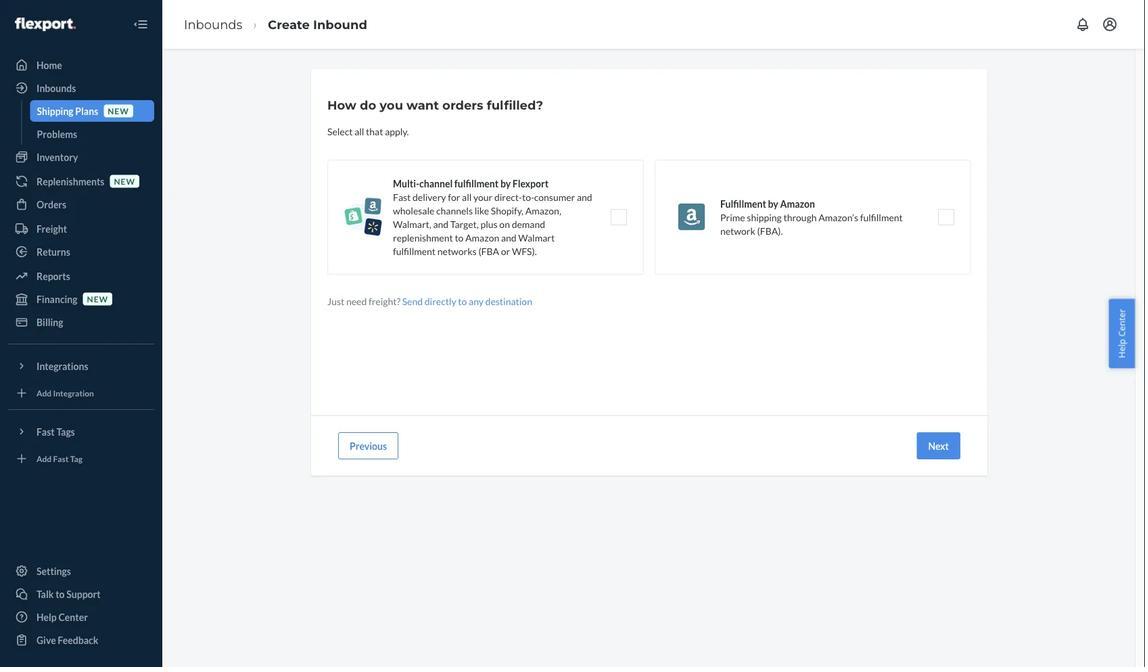 Task type: locate. For each thing, give the bounding box(es) containing it.
1 horizontal spatial and
[[501, 232, 517, 243]]

direct-
[[495, 191, 522, 203]]

2 vertical spatial fulfillment
[[393, 245, 436, 257]]

integrations button
[[8, 355, 154, 377]]

help center button
[[1110, 299, 1136, 368]]

to right talk
[[56, 588, 65, 600]]

1 vertical spatial and
[[433, 218, 449, 230]]

orders
[[37, 199, 66, 210]]

1 horizontal spatial all
[[462, 191, 472, 203]]

by up direct-
[[501, 178, 511, 189]]

inbound
[[313, 17, 367, 32]]

0 horizontal spatial help
[[37, 611, 57, 623]]

freight?
[[369, 295, 401, 307]]

integration
[[53, 388, 94, 398]]

next
[[929, 440, 950, 452]]

fulfillment right amazon's
[[861, 211, 903, 223]]

channels
[[437, 205, 473, 216]]

wfs).
[[512, 245, 537, 257]]

fulfillment up your on the left
[[455, 178, 499, 189]]

inventory link
[[8, 146, 154, 168]]

you
[[380, 97, 403, 112]]

0 horizontal spatial center
[[59, 611, 88, 623]]

plans
[[75, 105, 98, 117]]

add integration link
[[8, 382, 154, 404]]

1 vertical spatial amazon
[[466, 232, 500, 243]]

1 vertical spatial fulfillment
[[861, 211, 903, 223]]

0 vertical spatial fulfillment
[[455, 178, 499, 189]]

your
[[474, 191, 493, 203]]

and right consumer
[[577, 191, 593, 203]]

2 vertical spatial new
[[87, 294, 108, 304]]

new right plans
[[108, 106, 129, 116]]

fast left "tags" on the bottom of page
[[37, 426, 55, 438]]

1 vertical spatial center
[[59, 611, 88, 623]]

replenishment
[[393, 232, 453, 243]]

to up networks
[[455, 232, 464, 243]]

give feedback button
[[8, 629, 154, 651]]

1 vertical spatial new
[[114, 176, 135, 186]]

0 horizontal spatial all
[[355, 126, 364, 137]]

orders link
[[8, 194, 154, 215]]

to inside button
[[56, 588, 65, 600]]

1 horizontal spatial by
[[769, 198, 779, 209]]

1 vertical spatial help center
[[37, 611, 88, 623]]

tag
[[70, 454, 83, 464]]

fast inside add fast tag link
[[53, 454, 69, 464]]

demand
[[512, 218, 545, 230]]

target,
[[451, 218, 479, 230]]

new up "orders" link on the top of the page
[[114, 176, 135, 186]]

add down fast tags
[[37, 454, 52, 464]]

prime
[[721, 211, 746, 223]]

0 vertical spatial new
[[108, 106, 129, 116]]

1 horizontal spatial center
[[1116, 309, 1128, 337]]

all right for
[[462, 191, 472, 203]]

0 vertical spatial add
[[37, 388, 52, 398]]

2 add from the top
[[37, 454, 52, 464]]

reports
[[37, 270, 70, 282]]

all
[[355, 126, 364, 137], [462, 191, 472, 203]]

1 vertical spatial help
[[37, 611, 57, 623]]

2 vertical spatial to
[[56, 588, 65, 600]]

add for add fast tag
[[37, 454, 52, 464]]

all left 'that'
[[355, 126, 364, 137]]

previous
[[350, 440, 387, 452]]

1 vertical spatial all
[[462, 191, 472, 203]]

0 horizontal spatial by
[[501, 178, 511, 189]]

0 vertical spatial inbounds
[[184, 17, 243, 32]]

tags
[[56, 426, 75, 438]]

1 vertical spatial fast
[[37, 426, 55, 438]]

2 horizontal spatial fulfillment
[[861, 211, 903, 223]]

new down reports link
[[87, 294, 108, 304]]

fast left tag
[[53, 454, 69, 464]]

inventory
[[37, 151, 78, 163]]

through
[[784, 211, 817, 223]]

delivery
[[413, 191, 446, 203]]

how
[[328, 97, 357, 112]]

0 vertical spatial amazon
[[781, 198, 816, 209]]

fulfillment
[[455, 178, 499, 189], [861, 211, 903, 223], [393, 245, 436, 257]]

1 horizontal spatial help
[[1116, 339, 1128, 358]]

financing
[[37, 293, 78, 305]]

inbounds
[[184, 17, 243, 32], [37, 82, 76, 94]]

consumer
[[534, 191, 575, 203]]

0 vertical spatial help
[[1116, 339, 1128, 358]]

new
[[108, 106, 129, 116], [114, 176, 135, 186], [87, 294, 108, 304]]

send directly to any destination button
[[402, 294, 533, 308]]

settings
[[37, 565, 71, 577]]

shipping
[[747, 211, 782, 223]]

fast down multi-
[[393, 191, 411, 203]]

networks
[[438, 245, 477, 257]]

support
[[66, 588, 101, 600]]

close navigation image
[[133, 16, 149, 32]]

1 horizontal spatial inbounds link
[[184, 17, 243, 32]]

0 vertical spatial to
[[455, 232, 464, 243]]

2 horizontal spatial and
[[577, 191, 593, 203]]

0 vertical spatial center
[[1116, 309, 1128, 337]]

freight link
[[8, 218, 154, 240]]

1 vertical spatial inbounds link
[[8, 77, 154, 99]]

2 vertical spatial fast
[[53, 454, 69, 464]]

1 vertical spatial add
[[37, 454, 52, 464]]

add left integration
[[37, 388, 52, 398]]

2 vertical spatial and
[[501, 232, 517, 243]]

0 vertical spatial fast
[[393, 191, 411, 203]]

0 horizontal spatial help center
[[37, 611, 88, 623]]

0 vertical spatial help center
[[1116, 309, 1128, 358]]

orders
[[443, 97, 484, 112]]

and down channels
[[433, 218, 449, 230]]

help
[[1116, 339, 1128, 358], [37, 611, 57, 623]]

fulfillment down replenishment on the left top of the page
[[393, 245, 436, 257]]

1 horizontal spatial fulfillment
[[455, 178, 499, 189]]

want
[[407, 97, 439, 112]]

amazon up through
[[781, 198, 816, 209]]

fast inside multi-channel fulfillment by flexport fast delivery for all your direct-to-consumer and wholesale channels like shopify, amazon, walmart, and target, plus on demand replenishment to amazon and walmart fulfillment networks (fba or wfs).
[[393, 191, 411, 203]]

by inside multi-channel fulfillment by flexport fast delivery for all your direct-to-consumer and wholesale channels like shopify, amazon, walmart, and target, plus on demand replenishment to amazon and walmart fulfillment networks (fba or wfs).
[[501, 178, 511, 189]]

1 add from the top
[[37, 388, 52, 398]]

multi-
[[393, 178, 420, 189]]

1 horizontal spatial inbounds
[[184, 17, 243, 32]]

and up or
[[501, 232, 517, 243]]

to
[[455, 232, 464, 243], [458, 295, 467, 307], [56, 588, 65, 600]]

1 horizontal spatial help center
[[1116, 309, 1128, 358]]

to left "any"
[[458, 295, 467, 307]]

amazon's
[[819, 211, 859, 223]]

0 horizontal spatial and
[[433, 218, 449, 230]]

0 vertical spatial by
[[501, 178, 511, 189]]

problems link
[[30, 123, 154, 145]]

or
[[501, 245, 510, 257]]

by up shipping
[[769, 198, 779, 209]]

1 horizontal spatial amazon
[[781, 198, 816, 209]]

0 horizontal spatial inbounds
[[37, 82, 76, 94]]

amazon up (fba
[[466, 232, 500, 243]]

flexport
[[513, 178, 549, 189]]

inbounds link
[[184, 17, 243, 32], [8, 77, 154, 99]]

center
[[1116, 309, 1128, 337], [59, 611, 88, 623]]

1 vertical spatial by
[[769, 198, 779, 209]]

directly
[[425, 295, 457, 307]]

integrations
[[37, 360, 88, 372]]

problems
[[37, 128, 77, 140]]

0 horizontal spatial amazon
[[466, 232, 500, 243]]



Task type: describe. For each thing, give the bounding box(es) containing it.
amazon inside multi-channel fulfillment by flexport fast delivery for all your direct-to-consumer and wholesale channels like shopify, amazon, walmart, and target, plus on demand replenishment to amazon and walmart fulfillment networks (fba or wfs).
[[466, 232, 500, 243]]

send
[[402, 295, 423, 307]]

walmart,
[[393, 218, 432, 230]]

help center link
[[8, 606, 154, 628]]

just need freight? send directly to any destination
[[328, 295, 533, 307]]

center inside button
[[1116, 309, 1128, 337]]

open notifications image
[[1075, 16, 1092, 32]]

breadcrumbs navigation
[[173, 5, 378, 44]]

select all that apply.
[[328, 126, 409, 137]]

to inside multi-channel fulfillment by flexport fast delivery for all your direct-to-consumer and wholesale channels like shopify, amazon, walmart, and target, plus on demand replenishment to amazon and walmart fulfillment networks (fba or wfs).
[[455, 232, 464, 243]]

need
[[347, 295, 367, 307]]

add integration
[[37, 388, 94, 398]]

how do you want orders fulfilled?
[[328, 97, 543, 112]]

add fast tag
[[37, 454, 83, 464]]

add for add integration
[[37, 388, 52, 398]]

plus
[[481, 218, 498, 230]]

help center inside button
[[1116, 309, 1128, 358]]

walmart
[[519, 232, 555, 243]]

select
[[328, 126, 353, 137]]

next button
[[917, 432, 961, 460]]

fulfillment
[[721, 198, 767, 209]]

1 vertical spatial to
[[458, 295, 467, 307]]

new for financing
[[87, 294, 108, 304]]

returns link
[[8, 241, 154, 263]]

returns
[[37, 246, 70, 258]]

replenishments
[[37, 176, 105, 187]]

for
[[448, 191, 460, 203]]

just
[[328, 295, 345, 307]]

channel
[[420, 178, 453, 189]]

to-
[[522, 191, 534, 203]]

1 vertical spatial inbounds
[[37, 82, 76, 94]]

fast tags button
[[8, 421, 154, 443]]

give
[[37, 634, 56, 646]]

(fba).
[[758, 225, 783, 237]]

0 vertical spatial all
[[355, 126, 364, 137]]

0 vertical spatial and
[[577, 191, 593, 203]]

settings link
[[8, 560, 154, 582]]

talk
[[37, 588, 54, 600]]

that
[[366, 126, 383, 137]]

0 horizontal spatial inbounds link
[[8, 77, 154, 99]]

new for shipping plans
[[108, 106, 129, 116]]

new for replenishments
[[114, 176, 135, 186]]

flexport logo image
[[15, 18, 76, 31]]

talk to support
[[37, 588, 101, 600]]

all inside multi-channel fulfillment by flexport fast delivery for all your direct-to-consumer and wholesale channels like shopify, amazon, walmart, and target, plus on demand replenishment to amazon and walmart fulfillment networks (fba or wfs).
[[462, 191, 472, 203]]

on
[[500, 218, 510, 230]]

network
[[721, 225, 756, 237]]

create inbound link
[[268, 17, 367, 32]]

fast inside the fast tags dropdown button
[[37, 426, 55, 438]]

apply.
[[385, 126, 409, 137]]

shipping
[[37, 105, 73, 117]]

freight
[[37, 223, 67, 235]]

open account menu image
[[1102, 16, 1119, 32]]

talk to support button
[[8, 583, 154, 605]]

billing
[[37, 316, 63, 328]]

fulfillment by amazon prime shipping through amazon's fulfillment network (fba).
[[721, 198, 903, 237]]

0 vertical spatial inbounds link
[[184, 17, 243, 32]]

(fba
[[479, 245, 500, 257]]

multi-channel fulfillment by flexport fast delivery for all your direct-to-consumer and wholesale channels like shopify, amazon, walmart, and target, plus on demand replenishment to amazon and walmart fulfillment networks (fba or wfs).
[[393, 178, 593, 257]]

amazon inside fulfillment by amazon prime shipping through amazon's fulfillment network (fba).
[[781, 198, 816, 209]]

create inbound
[[268, 17, 367, 32]]

destination
[[486, 295, 533, 307]]

inbounds inside breadcrumbs "navigation"
[[184, 17, 243, 32]]

wholesale
[[393, 205, 435, 216]]

create
[[268, 17, 310, 32]]

shopify,
[[491, 205, 524, 216]]

amazon,
[[526, 205, 562, 216]]

fulfilled?
[[487, 97, 543, 112]]

0 horizontal spatial fulfillment
[[393, 245, 436, 257]]

add fast tag link
[[8, 448, 154, 470]]

by inside fulfillment by amazon prime shipping through amazon's fulfillment network (fba).
[[769, 198, 779, 209]]

shipping plans
[[37, 105, 98, 117]]

any
[[469, 295, 484, 307]]

billing link
[[8, 311, 154, 333]]

feedback
[[58, 634, 98, 646]]

do
[[360, 97, 376, 112]]

home link
[[8, 54, 154, 76]]

fast tags
[[37, 426, 75, 438]]

like
[[475, 205, 489, 216]]

fulfillment inside fulfillment by amazon prime shipping through amazon's fulfillment network (fba).
[[861, 211, 903, 223]]

home
[[37, 59, 62, 71]]

reports link
[[8, 265, 154, 287]]

previous button
[[338, 432, 399, 460]]

help inside button
[[1116, 339, 1128, 358]]

give feedback
[[37, 634, 98, 646]]



Task type: vqa. For each thing, say whether or not it's contained in the screenshot.
Your
yes



